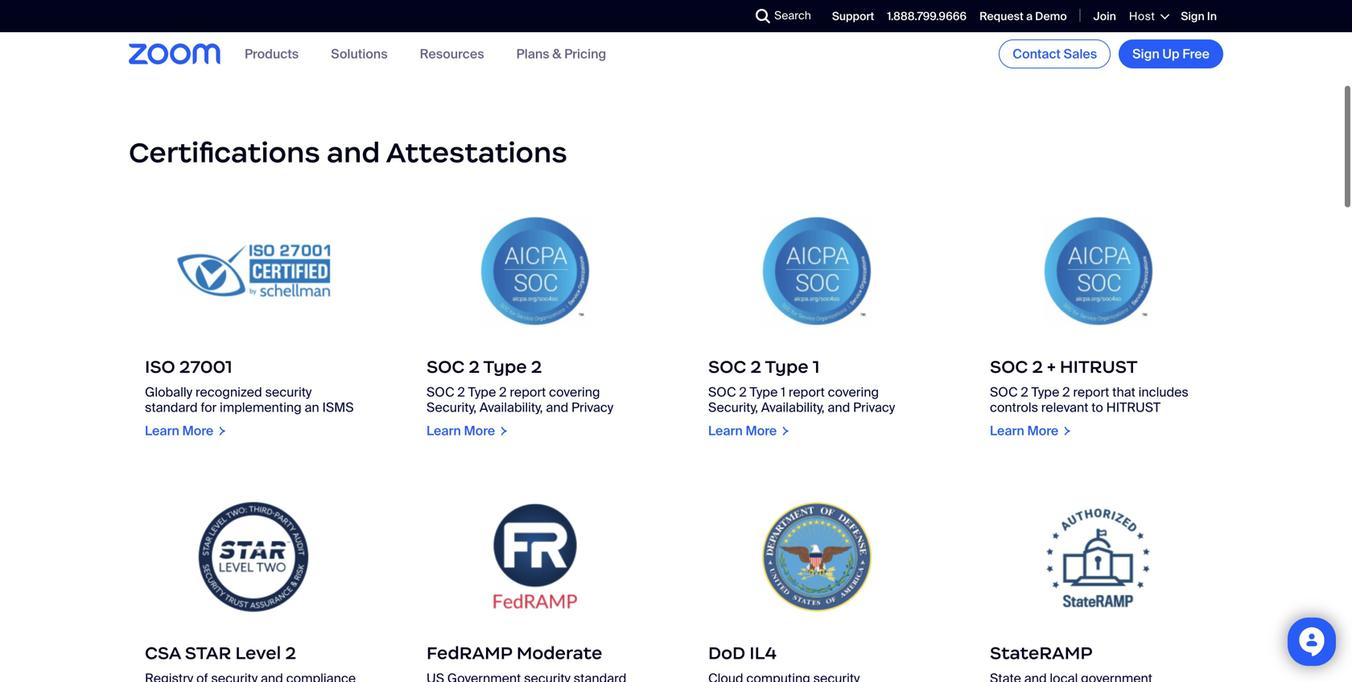 Task type: describe. For each thing, give the bounding box(es) containing it.
security, for soc 2 type 1
[[709, 399, 759, 416]]

products button
[[245, 45, 299, 62]]

stateramp
[[991, 642, 1093, 664]]

fedramp
[[427, 642, 513, 664]]

plans
[[517, 45, 550, 62]]

+
[[1048, 356, 1056, 378]]

aicpa soc badge image for 1
[[693, 201, 942, 341]]

privacy for soc 2 type 1
[[854, 399, 896, 416]]

attestations
[[386, 135, 568, 170]]

1 vertical spatial hitrust
[[1107, 399, 1161, 416]]

privacy for soc 2 type 2
[[572, 399, 614, 416]]

report for 2
[[510, 384, 546, 401]]

dod il4 link
[[693, 487, 942, 682]]

covering for 1
[[828, 384, 879, 401]]

dod il4 badge image
[[693, 487, 942, 627]]

contact
[[1013, 46, 1061, 62]]

availability, for 1
[[762, 399, 825, 416]]

plans & pricing link
[[517, 45, 607, 62]]

type for soc 2 type 1
[[750, 384, 778, 401]]

iso 27001 certified badge image
[[129, 201, 379, 341]]

controls
[[991, 399, 1039, 416]]

dod
[[709, 642, 746, 664]]

search image
[[756, 9, 771, 23]]

sign up free
[[1133, 46, 1210, 62]]

support
[[833, 9, 875, 24]]

type for soc 2 + hitrust
[[1032, 384, 1060, 401]]

aicpa soc badge image
[[411, 201, 660, 341]]

1.888.799.9666
[[888, 9, 967, 24]]

zoom logo image
[[129, 44, 221, 64]]

request a demo
[[980, 9, 1068, 24]]

iso 27001 globally recognized security standard for implementing an isms learn more
[[145, 356, 354, 439]]

report for hitrust
[[1074, 384, 1110, 401]]

security
[[265, 384, 312, 401]]

moderate
[[517, 642, 603, 664]]

sign in
[[1182, 9, 1218, 24]]

that
[[1113, 384, 1136, 401]]

relevant
[[1042, 399, 1089, 416]]

&
[[553, 45, 562, 62]]

0 vertical spatial hitrust
[[1061, 356, 1138, 378]]

type for soc 2 type 2
[[468, 384, 496, 401]]

more inside soc 2 type 1 soc 2 type 1 report covering security, availability, and privacy learn more
[[746, 422, 777, 439]]

globally
[[145, 384, 193, 401]]

dod il4
[[709, 642, 777, 664]]

and for soc 2 type 1
[[828, 399, 851, 416]]

to
[[1092, 399, 1104, 416]]

free
[[1183, 46, 1210, 62]]

host button
[[1130, 9, 1169, 24]]

solutions button
[[331, 45, 388, 62]]

join
[[1094, 9, 1117, 24]]

search
[[775, 8, 812, 23]]

join link
[[1094, 9, 1117, 24]]

sales
[[1064, 46, 1098, 62]]

soc 2 type 2 soc 2 type 2 report covering security, availability, and privacy learn more
[[427, 356, 614, 439]]

resources
[[420, 45, 485, 62]]

fedramp moderate link
[[411, 487, 660, 682]]



Task type: vqa. For each thing, say whether or not it's contained in the screenshot.
Rooms to the top
no



Task type: locate. For each thing, give the bounding box(es) containing it.
privacy
[[572, 399, 614, 416], [854, 399, 896, 416]]

3 more from the left
[[746, 422, 777, 439]]

covering inside soc 2 type 2 soc 2 type 2 report covering security, availability, and privacy learn more
[[549, 384, 600, 401]]

csa star level badge image
[[129, 487, 379, 627]]

type
[[484, 356, 527, 378], [766, 356, 809, 378], [468, 384, 496, 401], [750, 384, 778, 401], [1032, 384, 1060, 401]]

contact sales
[[1013, 46, 1098, 62]]

fedramp moderate
[[427, 642, 603, 664]]

solutions
[[331, 45, 388, 62]]

privacy inside soc 2 type 1 soc 2 type 1 report covering security, availability, and privacy learn more
[[854, 399, 896, 416]]

security, for soc 2 type 2
[[427, 399, 477, 416]]

1 security, from the left
[[427, 399, 477, 416]]

soc
[[427, 356, 465, 378], [709, 356, 747, 378], [991, 356, 1029, 378], [427, 384, 455, 401], [709, 384, 737, 401], [991, 384, 1018, 401]]

sign in link
[[1182, 9, 1218, 24]]

sign for sign in
[[1182, 9, 1205, 24]]

learn inside iso 27001 globally recognized security standard for implementing an isms learn more
[[145, 422, 179, 439]]

0 horizontal spatial availability,
[[480, 399, 543, 416]]

stateramp badge image
[[974, 487, 1224, 627]]

0 vertical spatial sign
[[1182, 9, 1205, 24]]

1 learn from the left
[[145, 422, 179, 439]]

stateramp link
[[974, 487, 1224, 682]]

3 learn from the left
[[709, 422, 743, 439]]

plans & pricing
[[517, 45, 607, 62]]

2 learn from the left
[[427, 422, 461, 439]]

1 horizontal spatial report
[[789, 384, 825, 401]]

1 horizontal spatial security,
[[709, 399, 759, 416]]

for
[[201, 399, 217, 416]]

1 horizontal spatial and
[[546, 399, 569, 416]]

star
[[185, 642, 231, 664]]

1 covering from the left
[[549, 384, 600, 401]]

1 report from the left
[[510, 384, 546, 401]]

privacy inside soc 2 type 2 soc 2 type 2 report covering security, availability, and privacy learn more
[[572, 399, 614, 416]]

covering
[[549, 384, 600, 401], [828, 384, 879, 401]]

learn inside "soc 2 + hitrust soc 2 type 2 report that includes controls relevant to hitrust learn more"
[[991, 422, 1025, 439]]

3 report from the left
[[1074, 384, 1110, 401]]

1 horizontal spatial availability,
[[762, 399, 825, 416]]

0 horizontal spatial security,
[[427, 399, 477, 416]]

search image
[[756, 9, 771, 23]]

2 covering from the left
[[828, 384, 879, 401]]

covering inside soc 2 type 1 soc 2 type 1 report covering security, availability, and privacy learn more
[[828, 384, 879, 401]]

csa star level 2 link
[[129, 487, 379, 682]]

0 vertical spatial 1
[[813, 356, 820, 378]]

4 learn from the left
[[991, 422, 1025, 439]]

security, inside soc 2 type 1 soc 2 type 1 report covering security, availability, and privacy learn more
[[709, 399, 759, 416]]

2
[[469, 356, 480, 378], [531, 356, 542, 378], [751, 356, 762, 378], [1033, 356, 1044, 378], [458, 384, 465, 401], [499, 384, 507, 401], [740, 384, 747, 401], [1021, 384, 1029, 401], [1063, 384, 1071, 401], [285, 642, 296, 664]]

and inside soc 2 type 2 soc 2 type 2 report covering security, availability, and privacy learn more
[[546, 399, 569, 416]]

includes
[[1139, 384, 1189, 401]]

0 horizontal spatial sign
[[1133, 46, 1160, 62]]

1 horizontal spatial privacy
[[854, 399, 896, 416]]

hitrust right to on the bottom right
[[1107, 399, 1161, 416]]

learn
[[145, 422, 179, 439], [427, 422, 461, 439], [709, 422, 743, 439], [991, 422, 1025, 439]]

more inside "soc 2 + hitrust soc 2 type 2 report that includes controls relevant to hitrust learn more"
[[1028, 422, 1059, 439]]

pricing
[[565, 45, 607, 62]]

1.888.799.9666 link
[[888, 9, 967, 24]]

and
[[327, 135, 380, 170], [546, 399, 569, 416], [828, 399, 851, 416]]

more
[[182, 422, 214, 439], [464, 422, 496, 439], [746, 422, 777, 439], [1028, 422, 1059, 439]]

level
[[235, 642, 281, 664]]

more inside soc 2 type 2 soc 2 type 2 report covering security, availability, and privacy learn more
[[464, 422, 496, 439]]

sign
[[1182, 9, 1205, 24], [1133, 46, 1160, 62]]

aicpa soc badge image
[[693, 201, 942, 341], [974, 201, 1224, 341]]

learn inside soc 2 type 2 soc 2 type 2 report covering security, availability, and privacy learn more
[[427, 422, 461, 439]]

resources button
[[420, 45, 485, 62]]

more inside iso 27001 globally recognized security standard for implementing an isms learn more
[[182, 422, 214, 439]]

aicpa soc badge image for hitrust
[[974, 201, 1224, 341]]

2 aicpa soc badge image from the left
[[974, 201, 1224, 341]]

csa
[[145, 642, 181, 664]]

1 vertical spatial sign
[[1133, 46, 1160, 62]]

1
[[813, 356, 820, 378], [781, 384, 786, 401]]

and inside soc 2 type 1 soc 2 type 1 report covering security, availability, and privacy learn more
[[828, 399, 851, 416]]

2 horizontal spatial and
[[828, 399, 851, 416]]

isms
[[323, 399, 354, 416]]

request
[[980, 9, 1024, 24]]

up
[[1163, 46, 1180, 62]]

soc 2 type 1 soc 2 type 1 report covering security, availability, and privacy learn more
[[709, 356, 896, 439]]

certifications and attestations
[[129, 135, 568, 170]]

fed ramp moderate badge image
[[411, 487, 660, 627]]

an
[[305, 399, 319, 416]]

4 more from the left
[[1028, 422, 1059, 439]]

csa star level 2
[[145, 642, 296, 664]]

sign up free link
[[1120, 39, 1224, 68]]

iso
[[145, 356, 175, 378]]

availability, inside soc 2 type 1 soc 2 type 1 report covering security, availability, and privacy learn more
[[762, 399, 825, 416]]

standard
[[145, 399, 198, 416]]

0 horizontal spatial aicpa soc badge image
[[693, 201, 942, 341]]

soc 2 + hitrust soc 2 type 2 report that includes controls relevant to hitrust learn more
[[991, 356, 1189, 439]]

implementing
[[220, 399, 302, 416]]

1 more from the left
[[182, 422, 214, 439]]

a
[[1027, 9, 1033, 24]]

sign left up
[[1133, 46, 1160, 62]]

2 more from the left
[[464, 422, 496, 439]]

1 horizontal spatial aicpa soc badge image
[[974, 201, 1224, 341]]

sign for sign up free
[[1133, 46, 1160, 62]]

hitrust up that
[[1061, 356, 1138, 378]]

availability, inside soc 2 type 2 soc 2 type 2 report covering security, availability, and privacy learn more
[[480, 399, 543, 416]]

27001
[[179, 356, 232, 378]]

1 horizontal spatial sign
[[1182, 9, 1205, 24]]

2 privacy from the left
[[854, 399, 896, 416]]

covering for 2
[[549, 384, 600, 401]]

il4
[[750, 642, 777, 664]]

sign left in
[[1182, 9, 1205, 24]]

security,
[[427, 399, 477, 416], [709, 399, 759, 416]]

demo
[[1036, 9, 1068, 24]]

1 availability, from the left
[[480, 399, 543, 416]]

learn inside soc 2 type 1 soc 2 type 1 report covering security, availability, and privacy learn more
[[709, 422, 743, 439]]

products
[[245, 45, 299, 62]]

1 horizontal spatial covering
[[828, 384, 879, 401]]

in
[[1208, 9, 1218, 24]]

2 availability, from the left
[[762, 399, 825, 416]]

report inside soc 2 type 1 soc 2 type 1 report covering security, availability, and privacy learn more
[[789, 384, 825, 401]]

report
[[510, 384, 546, 401], [789, 384, 825, 401], [1074, 384, 1110, 401]]

0 horizontal spatial covering
[[549, 384, 600, 401]]

support link
[[833, 9, 875, 24]]

1 privacy from the left
[[572, 399, 614, 416]]

type inside "soc 2 + hitrust soc 2 type 2 report that includes controls relevant to hitrust learn more"
[[1032, 384, 1060, 401]]

0 horizontal spatial privacy
[[572, 399, 614, 416]]

hitrust
[[1061, 356, 1138, 378], [1107, 399, 1161, 416]]

report inside soc 2 type 2 soc 2 type 2 report covering security, availability, and privacy learn more
[[510, 384, 546, 401]]

1 aicpa soc badge image from the left
[[693, 201, 942, 341]]

0 horizontal spatial 1
[[781, 384, 786, 401]]

contact sales link
[[1000, 39, 1112, 68]]

host
[[1130, 9, 1156, 24]]

availability, for 2
[[480, 399, 543, 416]]

0 horizontal spatial and
[[327, 135, 380, 170]]

security, inside soc 2 type 2 soc 2 type 2 report covering security, availability, and privacy learn more
[[427, 399, 477, 416]]

and for soc 2 type 2
[[546, 399, 569, 416]]

request a demo link
[[980, 9, 1068, 24]]

2 security, from the left
[[709, 399, 759, 416]]

report for 1
[[789, 384, 825, 401]]

1 horizontal spatial 1
[[813, 356, 820, 378]]

availability,
[[480, 399, 543, 416], [762, 399, 825, 416]]

0 horizontal spatial report
[[510, 384, 546, 401]]

certifications
[[129, 135, 320, 170]]

report inside "soc 2 + hitrust soc 2 type 2 report that includes controls relevant to hitrust learn more"
[[1074, 384, 1110, 401]]

2 report from the left
[[789, 384, 825, 401]]

2 horizontal spatial report
[[1074, 384, 1110, 401]]

1 vertical spatial 1
[[781, 384, 786, 401]]

recognized
[[196, 384, 262, 401]]



